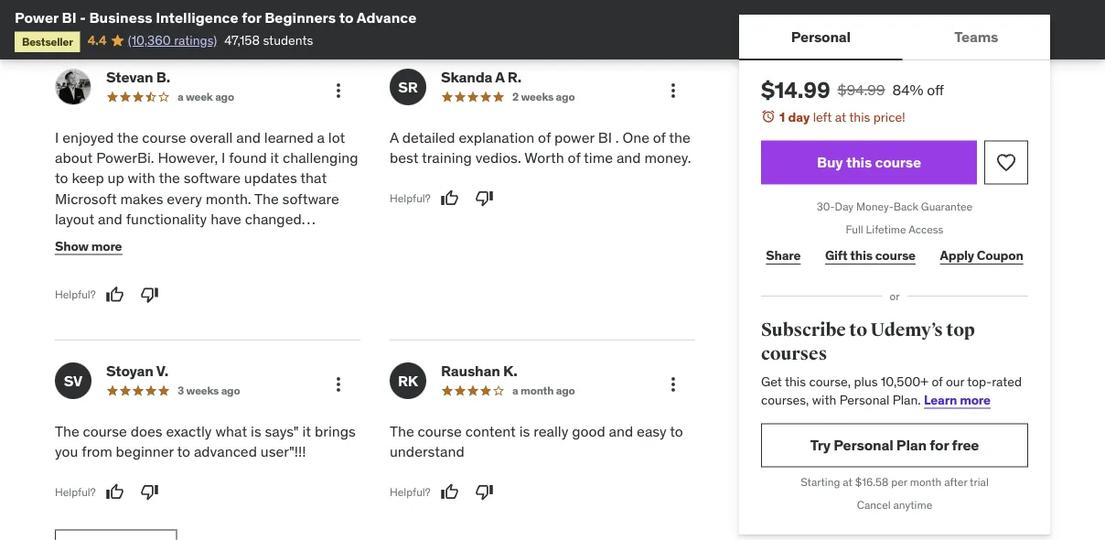 Task type: locate. For each thing, give the bounding box(es) containing it.
learn more link
[[925, 391, 991, 408]]

a up updating
[[295, 251, 302, 270]]

advance
[[357, 8, 417, 27]]

is right what
[[251, 422, 262, 441]]

stevan
[[106, 68, 153, 87]]

and
[[236, 128, 261, 147], [617, 149, 641, 167], [98, 210, 122, 229], [609, 422, 634, 441]]

0 vertical spatial more
[[91, 238, 122, 254]]

software
[[184, 169, 241, 188], [283, 190, 339, 208]]

0 vertical spatial powerbi.
[[96, 149, 154, 167]]

2 is from the left
[[520, 422, 530, 441]]

it right says"
[[303, 422, 311, 441]]

0 vertical spatial bi
[[62, 8, 77, 27]]

the up money.
[[669, 128, 691, 147]]

a down k.
[[513, 384, 519, 398]]

a up best
[[390, 128, 399, 147]]

2 horizontal spatial the
[[390, 422, 414, 441]]

mark review by stevan b. as helpful image
[[106, 286, 124, 304]]

apply coupon button
[[936, 237, 1029, 274]]

course
[[142, 128, 186, 147], [876, 153, 922, 172], [876, 247, 916, 263], [133, 251, 178, 270], [55, 292, 99, 311], [83, 422, 127, 441], [418, 422, 462, 441]]

30-
[[817, 200, 835, 214]]

mark review by skanda a r. as unhelpful image
[[476, 190, 494, 208]]

show more
[[55, 238, 122, 254]]

1 vertical spatial bi
[[598, 128, 612, 147]]

the up version
[[338, 272, 359, 290]]

a inside a detailed explanation of power bi . one of the best training vedios.
[[390, 128, 399, 147]]

with
[[128, 169, 155, 188], [813, 391, 837, 408]]

more down top-
[[960, 391, 991, 408]]

beginner down parts
[[55, 272, 113, 290]]

ago up power
[[556, 90, 575, 104]]

with up makes
[[128, 169, 155, 188]]

easy
[[637, 422, 667, 441]]

it up updates
[[271, 149, 279, 167]]

1 horizontal spatial for
[[273, 251, 291, 270]]

ago for skanda a r.
[[556, 90, 575, 104]]

1 horizontal spatial month
[[911, 475, 942, 489]]

ago up what
[[221, 384, 240, 398]]

ago right "week"
[[215, 90, 234, 104]]

0 vertical spatial software
[[184, 169, 241, 188]]

the for the course content is really good and easy to understand
[[390, 422, 414, 441]]

share
[[767, 247, 801, 263]]

money.
[[645, 149, 692, 167]]

course inside the course content is really good and easy to understand
[[418, 422, 462, 441]]

this right buy
[[847, 153, 873, 172]]

i right the me.
[[170, 272, 174, 290]]

weeks
[[521, 90, 554, 104], [186, 384, 219, 398]]

0 vertical spatial at
[[836, 108, 847, 125]]

1 horizontal spatial software
[[283, 190, 339, 208]]

worth
[[525, 149, 565, 167]]

2 weeks ago
[[513, 90, 575, 104]]

1 vertical spatial it
[[303, 422, 311, 441]]

0 horizontal spatial beginner
[[55, 272, 113, 290]]

with down course,
[[813, 391, 837, 408]]

latest
[[254, 292, 290, 311]]

v.
[[156, 362, 169, 381]]

a left r.
[[495, 68, 505, 87]]

i
[[55, 128, 59, 147], [222, 149, 226, 167], [170, 272, 174, 290]]

2
[[513, 90, 519, 104]]

to left udemy's
[[850, 319, 868, 341]]

stoyan
[[106, 362, 154, 381]]

xsmall image
[[258, 4, 272, 18]]

personal up $16.58
[[834, 436, 894, 454]]

to inside the course content is really good and easy to understand
[[670, 422, 684, 441]]

0 vertical spatial weeks
[[521, 90, 554, 104]]

understand
[[390, 442, 465, 461]]

2 vertical spatial i
[[170, 272, 174, 290]]

price!
[[874, 108, 906, 125]]

mark review by raushan k. as unhelpful image
[[476, 484, 494, 502]]

learn
[[925, 391, 958, 408]]

is
[[251, 422, 262, 441], [520, 422, 530, 441]]

to down which
[[214, 251, 227, 270]]

medium image
[[55, 0, 77, 22]]

powerbi. up up
[[96, 149, 154, 167]]

0 vertical spatial i
[[55, 128, 59, 147]]

weeks right 2
[[521, 90, 554, 104]]

this right gift
[[851, 247, 873, 263]]

bi left "-"
[[62, 8, 77, 27]]

with inside get this course, plus 10,500+ of our top-rated courses, with personal plan.
[[813, 391, 837, 408]]

0 horizontal spatial bi
[[62, 8, 77, 27]]

1 horizontal spatial weeks
[[521, 90, 554, 104]]

for down made
[[273, 251, 291, 270]]

this inside get this course, plus 10,500+ of our top-rated courses, with personal plan.
[[785, 373, 807, 390]]

gift this course link
[[821, 237, 921, 274]]

2 vertical spatial personal
[[834, 436, 894, 454]]

more for show more
[[91, 238, 122, 254]]

the up like
[[108, 251, 130, 270]]

this inside buy this course button
[[847, 153, 873, 172]]

1 is from the left
[[251, 422, 262, 441]]

0 horizontal spatial weeks
[[186, 384, 219, 398]]

personal up $14.99 on the right of page
[[792, 27, 851, 46]]

the for the course does exactly what is says" it brings you from beginner to advanced user"!!!
[[55, 422, 79, 441]]

0 vertical spatial month
[[521, 384, 554, 398]]

0 vertical spatial it
[[271, 149, 279, 167]]

1 horizontal spatial bi
[[598, 128, 612, 147]]

the down updates
[[255, 190, 279, 208]]

the inside the course content is really good and easy to understand
[[390, 422, 414, 441]]

1 vertical spatial weeks
[[186, 384, 219, 398]]

to down the "about"
[[55, 169, 68, 188]]

0 vertical spatial beginner
[[55, 272, 113, 290]]

course up from
[[83, 422, 127, 441]]

(10,360 ratings)
[[128, 32, 217, 48]]

training
[[422, 149, 472, 167]]

mark review by stoyan v. as unhelpful image
[[141, 484, 159, 502]]

raushan
[[441, 362, 500, 381]]

follow
[[231, 251, 270, 270]]

2 horizontal spatial for
[[930, 436, 949, 454]]

bi left .
[[598, 128, 612, 147]]

month up anytime
[[911, 475, 942, 489]]

parts
[[55, 251, 89, 270]]

1 vertical spatial a
[[390, 128, 399, 147]]

$14.99 $94.99 84% off
[[762, 76, 945, 103]]

money-
[[857, 200, 894, 214]]

0 horizontal spatial software
[[184, 169, 241, 188]]

get this course, plus 10,500+ of our top-rated courses, with personal plan.
[[762, 373, 1023, 408]]

at left $16.58
[[843, 475, 853, 489]]

business
[[89, 8, 153, 27]]

more
[[91, 238, 122, 254], [960, 391, 991, 408]]

hard
[[181, 251, 211, 270]]

1 vertical spatial with
[[813, 391, 837, 408]]

the down suggest
[[229, 292, 250, 311]]

1 vertical spatial personal
[[840, 391, 890, 408]]

0 horizontal spatial i
[[55, 128, 59, 147]]

for inside i enjoyed the course overall and learned a lot about powerbi. however, i found it challenging to keep up with the software updates that microsoft makes every month. the software layout and functionality have changed significantly since 2018, which made some parts of the course hard to follow for a beginner like me. i would suggest updating the course materials to reflect the latest version of powerbi.
[[273, 251, 291, 270]]

plan
[[897, 436, 927, 454]]

a detailed explanation of power bi . one of the best training vedios.
[[390, 128, 691, 167]]

skanda
[[441, 68, 493, 87]]

for inside try personal plan for free "link"
[[930, 436, 949, 454]]

r.
[[508, 68, 522, 87]]

for up 47,158
[[242, 8, 261, 27]]

$16.58
[[856, 475, 889, 489]]

guarantee
[[922, 200, 973, 214]]

1 horizontal spatial i
[[170, 272, 174, 290]]

1 vertical spatial month
[[911, 475, 942, 489]]

1 vertical spatial software
[[283, 190, 339, 208]]

the inside the course does exactly what is says" it brings you from beginner to advanced user"!!!
[[55, 422, 79, 441]]

our
[[947, 373, 965, 390]]

course up 'understand'
[[418, 422, 462, 441]]

weeks right 3
[[186, 384, 219, 398]]

at
[[836, 108, 847, 125], [843, 475, 853, 489]]

learned
[[264, 128, 314, 147]]

courses,
[[762, 391, 810, 408]]

1 horizontal spatial it
[[303, 422, 311, 441]]

this down $94.99
[[850, 108, 871, 125]]

at inside starting at $16.58 per month after trial cancel anytime
[[843, 475, 853, 489]]

week
[[186, 90, 213, 104]]

for left free in the right bottom of the page
[[930, 436, 949, 454]]

month up really
[[521, 384, 554, 398]]

0 horizontal spatial it
[[271, 149, 279, 167]]

1 horizontal spatial the
[[255, 190, 279, 208]]

bi
[[62, 8, 77, 27], [598, 128, 612, 147]]

top
[[947, 319, 976, 341]]

1 horizontal spatial more
[[960, 391, 991, 408]]

0 horizontal spatial more
[[91, 238, 122, 254]]

would
[[178, 272, 217, 290]]

0 horizontal spatial for
[[242, 8, 261, 27]]

you
[[55, 442, 78, 461]]

helpful? left mark review by stoyan v. as helpful icon
[[55, 485, 96, 500]]

1 horizontal spatial beginner
[[116, 442, 174, 461]]

personal button
[[740, 15, 903, 59]]

challenging
[[283, 149, 358, 167]]

and up found
[[236, 128, 261, 147]]

more right the show
[[91, 238, 122, 254]]

the up 'understand'
[[390, 422, 414, 441]]

apply coupon
[[941, 247, 1024, 263]]

weeks for skanda a r.
[[521, 90, 554, 104]]

more inside button
[[91, 238, 122, 254]]

0 horizontal spatial month
[[521, 384, 554, 398]]

to inside the course does exactly what is says" it brings you from beginner to advanced user"!!!
[[177, 442, 190, 461]]

2 horizontal spatial i
[[222, 149, 226, 167]]

of down significantly
[[92, 251, 105, 270]]

buy this course button
[[762, 141, 978, 185]]

apply
[[941, 247, 975, 263]]

the up you
[[55, 422, 79, 441]]

of up worth
[[538, 128, 551, 147]]

of right version
[[345, 292, 357, 311]]

personal
[[792, 27, 851, 46], [840, 391, 890, 408], [834, 436, 894, 454]]

0 horizontal spatial a
[[390, 128, 399, 147]]

ago for stoyan v.
[[221, 384, 240, 398]]

software down that
[[283, 190, 339, 208]]

a left lot
[[317, 128, 325, 147]]

2 vertical spatial for
[[930, 436, 949, 454]]

gift this course
[[826, 247, 916, 263]]

it
[[271, 149, 279, 167], [303, 422, 311, 441]]

helpful? for sr
[[390, 192, 431, 206]]

personal inside personal button
[[792, 27, 851, 46]]

brings
[[315, 422, 356, 441]]

to right easy
[[670, 422, 684, 441]]

1 vertical spatial more
[[960, 391, 991, 408]]

the
[[255, 190, 279, 208], [55, 422, 79, 441], [390, 422, 414, 441]]

course up back
[[876, 153, 922, 172]]

show
[[55, 238, 89, 254]]

1 vertical spatial i
[[222, 149, 226, 167]]

and down one
[[617, 149, 641, 167]]

mark review by stoyan v. as helpful image
[[106, 484, 124, 502]]

ago
[[215, 90, 234, 104], [556, 90, 575, 104], [221, 384, 240, 398], [556, 384, 575, 398]]

detailed
[[403, 128, 456, 147]]

beginner down does
[[116, 442, 174, 461]]

powerbi. down mark review by stevan b. as helpful image at the bottom left of page
[[55, 313, 113, 331]]

0 horizontal spatial is
[[251, 422, 262, 441]]

a left "week"
[[178, 90, 184, 104]]

the inside a detailed explanation of power bi . one of the best training vedios.
[[669, 128, 691, 147]]

this up courses,
[[785, 373, 807, 390]]

helpful? left mark review by raushan k. as helpful image
[[390, 485, 431, 500]]

show more button
[[55, 228, 122, 265]]

this inside gift this course link
[[851, 247, 873, 263]]

course up the me.
[[133, 251, 178, 270]]

personal down the plus
[[840, 391, 890, 408]]

sv
[[64, 371, 83, 390]]

ago up really
[[556, 384, 575, 398]]

0 vertical spatial personal
[[792, 27, 851, 46]]

1 vertical spatial at
[[843, 475, 853, 489]]

and left easy
[[609, 422, 634, 441]]

for
[[242, 8, 261, 27], [273, 251, 291, 270], [930, 436, 949, 454]]

1 horizontal spatial a
[[495, 68, 505, 87]]

course inside the course does exactly what is says" it brings you from beginner to advanced user"!!!
[[83, 422, 127, 441]]

tab list
[[740, 15, 1051, 60]]

0 vertical spatial with
[[128, 169, 155, 188]]

1 vertical spatial beginner
[[116, 442, 174, 461]]

i down the overall
[[222, 149, 226, 167]]

of left our
[[932, 373, 943, 390]]

to down exactly
[[177, 442, 190, 461]]

plan.
[[893, 391, 922, 408]]

software up month.
[[184, 169, 241, 188]]

helpful? left mark review by skanda a r. as helpful image
[[390, 192, 431, 206]]

1 horizontal spatial is
[[520, 422, 530, 441]]

1 vertical spatial powerbi.
[[55, 313, 113, 331]]

1 horizontal spatial with
[[813, 391, 837, 408]]

1 vertical spatial for
[[273, 251, 291, 270]]

at right left
[[836, 108, 847, 125]]

to inside subscribe to udemy's top courses
[[850, 319, 868, 341]]

content
[[466, 422, 516, 441]]

try personal plan for free
[[811, 436, 980, 454]]

helpful? for sv
[[55, 485, 96, 500]]

0 horizontal spatial with
[[128, 169, 155, 188]]

0 horizontal spatial the
[[55, 422, 79, 441]]

i up the "about"
[[55, 128, 59, 147]]

i enjoyed the course overall and learned a lot about powerbi. however, i found it challenging to keep up with the software updates that microsoft makes every month. the software layout and functionality have changed significantly since 2018, which made some parts of the course hard to follow for a beginner like me. i would suggest updating the course materials to reflect the latest version of powerbi.
[[55, 128, 359, 331]]

alarm image
[[762, 109, 776, 124]]

is left really
[[520, 422, 530, 441]]

3 weeks ago
[[178, 384, 240, 398]]



Task type: describe. For each thing, give the bounding box(es) containing it.
month inside starting at $16.58 per month after trial cancel anytime
[[911, 475, 942, 489]]

students
[[263, 32, 313, 48]]

47,158 students
[[225, 32, 313, 48]]

ago for stevan b.
[[215, 90, 234, 104]]

mark review by raushan k. as helpful image
[[441, 484, 459, 502]]

significantly
[[55, 231, 133, 249]]

made
[[256, 231, 293, 249]]

some
[[296, 231, 332, 249]]

and inside the course content is really good and easy to understand
[[609, 422, 634, 441]]

add to wishlist image
[[996, 152, 1018, 174]]

the course content is really good and easy to understand
[[390, 422, 684, 461]]

anytime
[[894, 498, 933, 512]]

full
[[846, 222, 864, 237]]

beginner inside i enjoyed the course overall and learned a lot about powerbi. however, i found it challenging to keep up with the software updates that microsoft makes every month. the software layout and functionality have changed significantly since 2018, which made some parts of the course hard to follow for a beginner like me. i would suggest updating the course materials to reflect the latest version of powerbi.
[[55, 272, 113, 290]]

b.
[[156, 68, 170, 87]]

bestseller
[[22, 34, 73, 48]]

is inside the course does exactly what is says" it brings you from beginner to advanced user"!!!
[[251, 422, 262, 441]]

about
[[55, 149, 93, 167]]

what
[[215, 422, 247, 441]]

a month ago
[[513, 384, 575, 398]]

really
[[534, 422, 569, 441]]

this for get
[[785, 373, 807, 390]]

tab list containing personal
[[740, 15, 1051, 60]]

of down power
[[568, 149, 581, 167]]

coupon
[[978, 247, 1024, 263]]

udemy's
[[871, 319, 943, 341]]

keep
[[72, 169, 104, 188]]

however,
[[158, 149, 218, 167]]

and up significantly
[[98, 210, 122, 229]]

the inside i enjoyed the course overall and learned a lot about powerbi. however, i found it challenging to keep up with the software updates that microsoft makes every month. the software layout and functionality have changed significantly since 2018, which made some parts of the course hard to follow for a beginner like me. i would suggest updating the course materials to reflect the latest version of powerbi.
[[255, 190, 279, 208]]

does
[[131, 422, 163, 441]]

stoyan v.
[[106, 362, 169, 381]]

$94.99
[[838, 80, 886, 99]]

access
[[909, 222, 944, 237]]

subscribe to udemy's top courses
[[762, 319, 976, 365]]

it inside the course does exactly what is says" it brings you from beginner to advanced user"!!!
[[303, 422, 311, 441]]

the right enjoyed
[[117, 128, 139, 147]]

updates
[[244, 169, 297, 188]]

additional actions for review by raushan k. image
[[663, 374, 685, 396]]

course inside button
[[876, 153, 922, 172]]

materials
[[103, 292, 163, 311]]

gift
[[826, 247, 848, 263]]

of inside get this course, plus 10,500+ of our top-rated courses, with personal plan.
[[932, 373, 943, 390]]

personal inside try personal plan for free "link"
[[834, 436, 894, 454]]

helpful? for rk
[[390, 485, 431, 500]]

personal inside get this course, plus 10,500+ of our top-rated courses, with personal plan.
[[840, 391, 890, 408]]

exactly
[[166, 422, 212, 441]]

time
[[584, 149, 613, 167]]

-
[[80, 8, 86, 27]]

it inside i enjoyed the course overall and learned a lot about powerbi. however, i found it challenging to keep up with the software updates that microsoft makes every month. the software layout and functionality have changed significantly since 2018, which made some parts of the course hard to follow for a beginner like me. i would suggest updating the course materials to reflect the latest version of powerbi.
[[271, 149, 279, 167]]

to left advance
[[339, 8, 354, 27]]

since
[[137, 231, 171, 249]]

power bi - business intelligence for beginners to advance
[[15, 8, 417, 27]]

more for learn more
[[960, 391, 991, 408]]

sr
[[398, 78, 418, 96]]

course left mark review by stevan b. as helpful image at the bottom left of page
[[55, 292, 99, 311]]

intelligence
[[156, 8, 239, 27]]

additional actions for review by stevan b. image
[[328, 80, 350, 102]]

ratings)
[[174, 32, 217, 48]]

month.
[[206, 190, 251, 208]]

rated
[[992, 373, 1023, 390]]

changed
[[245, 210, 302, 229]]

additional actions for review by stoyan v. image
[[328, 374, 350, 396]]

learn more
[[925, 391, 991, 408]]

makes
[[120, 190, 163, 208]]

lifetime
[[867, 222, 907, 237]]

after
[[945, 475, 968, 489]]

stevan b.
[[106, 68, 170, 87]]

mark review by skanda a r. as helpful image
[[441, 190, 459, 208]]

or
[[890, 289, 900, 303]]

ago for raushan k.
[[556, 384, 575, 398]]

one
[[623, 128, 650, 147]]

beginner inside the course does exactly what is says" it brings you from beginner to advanced user"!!!
[[116, 442, 174, 461]]

additional actions for review by skanda a r. image
[[663, 80, 685, 102]]

that
[[301, 169, 327, 188]]

this for buy
[[847, 153, 873, 172]]

user"!!!
[[261, 442, 306, 461]]

2018,
[[175, 231, 211, 249]]

found
[[229, 149, 267, 167]]

(10,360
[[128, 32, 171, 48]]

power
[[555, 128, 595, 147]]

try
[[811, 436, 831, 454]]

this for gift
[[851, 247, 873, 263]]

day
[[835, 200, 854, 214]]

course down lifetime
[[876, 247, 916, 263]]

10,500+
[[881, 373, 929, 390]]

worth of time and money.
[[525, 149, 692, 167]]

with inside i enjoyed the course overall and learned a lot about powerbi. however, i found it challenging to keep up with the software updates that microsoft makes every month. the software layout and functionality have changed significantly since 2018, which made some parts of the course hard to follow for a beginner like me. i would suggest updating the course materials to reflect the latest version of powerbi.
[[128, 169, 155, 188]]

is inside the course content is really good and easy to understand
[[520, 422, 530, 441]]

lot
[[328, 128, 345, 147]]

which
[[214, 231, 253, 249]]

mark review by stevan b. as unhelpful image
[[141, 286, 159, 304]]

30-day money-back guarantee full lifetime access
[[817, 200, 973, 237]]

good
[[572, 422, 606, 441]]

day
[[789, 108, 810, 125]]

bi inside a detailed explanation of power bi . one of the best training vedios.
[[598, 128, 612, 147]]

reflect
[[183, 292, 225, 311]]

1 day left at this price!
[[780, 108, 906, 125]]

course up however,
[[142, 128, 186, 147]]

free
[[953, 436, 980, 454]]

k.
[[503, 362, 518, 381]]

says"
[[265, 422, 299, 441]]

vedios.
[[476, 149, 522, 167]]

the course does exactly what is says" it brings you from beginner to advanced user"!!!
[[55, 422, 356, 461]]

buy this course
[[817, 153, 922, 172]]

of up money.
[[653, 128, 666, 147]]

0 vertical spatial for
[[242, 8, 261, 27]]

to right mark review by stevan b. as unhelpful icon
[[166, 292, 180, 311]]

updating
[[276, 272, 335, 290]]

like
[[116, 272, 139, 290]]

explanation
[[459, 128, 535, 147]]

left
[[813, 108, 832, 125]]

the up every
[[159, 169, 180, 188]]

helpful? down parts
[[55, 288, 96, 302]]

teams button
[[903, 15, 1051, 59]]

a week ago
[[178, 90, 234, 104]]

functionality
[[126, 210, 207, 229]]

up
[[108, 169, 124, 188]]

teams
[[955, 27, 999, 46]]

weeks for stoyan v.
[[186, 384, 219, 398]]

courses
[[762, 342, 828, 365]]

0 vertical spatial a
[[495, 68, 505, 87]]

enjoyed
[[62, 128, 114, 147]]



Task type: vqa. For each thing, say whether or not it's contained in the screenshot.
xsmall icon within Creativity link
no



